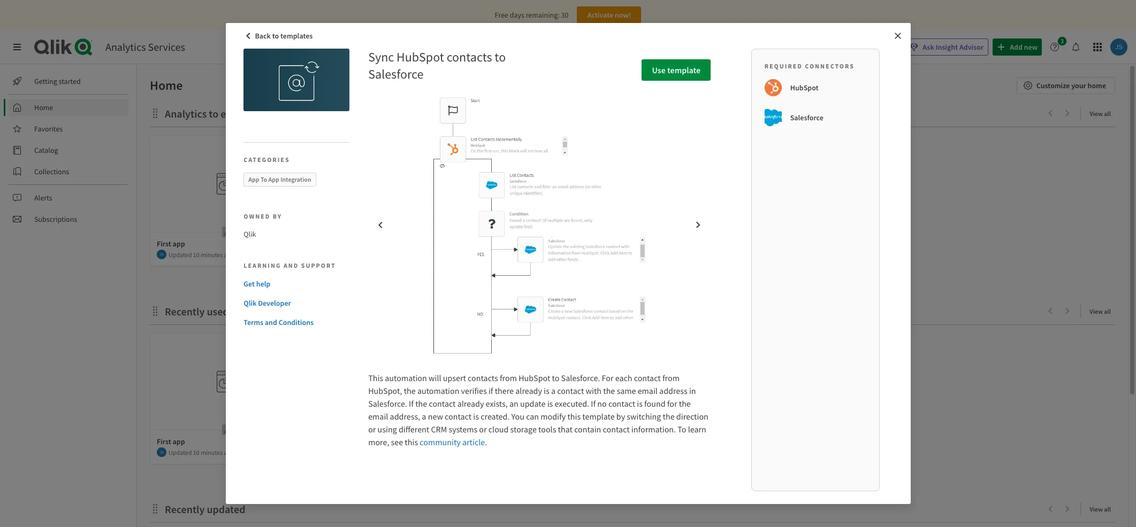Task type: describe. For each thing, give the bounding box(es) containing it.
view all for analytics to explore
[[1090, 110, 1111, 118]]

first app for recently
[[157, 437, 185, 447]]

view all for recently used
[[1090, 308, 1111, 316]]

home inside main content
[[150, 77, 183, 94]]

1 horizontal spatial email
[[638, 386, 658, 397]]

storage
[[510, 425, 537, 435]]

use template button
[[642, 59, 711, 81]]

by inside this automation will upsert contacts from hubspot to salesforce. for each contact from hubspot, the automation verifies if there already is a contact with the same email address in salesforce. if the contact already exists, an update is executed. if no contact is found for the email address, a new contact is created. you can modify this template by switching the direction or using different crm systems or cloud storage tools that contain contact information.
[[617, 412, 625, 422]]

contain
[[574, 425, 601, 435]]

recently used
[[165, 305, 229, 319]]

no
[[598, 399, 607, 410]]

qlik for qlik developer
[[244, 298, 257, 308]]

to inside this automation will upsert contacts from hubspot to salesforce. for each contact from hubspot, the automation verifies if there already is a contact with the same email address in salesforce. if the contact already exists, an update is executed. if no contact is found for the email address, a new contact is created. you can modify this template by switching the direction or using different crm systems or cloud storage tools that contain contact information.
[[552, 373, 560, 384]]

close image
[[894, 32, 902, 40]]

subscriptions
[[34, 215, 77, 224]]

all for analytics to explore
[[1105, 110, 1111, 118]]

to learn more, see this
[[368, 425, 707, 448]]

1 vertical spatial salesforce.
[[368, 399, 407, 410]]

community
[[420, 437, 461, 448]]

previous image image
[[376, 221, 385, 230]]

qlik for qlik
[[244, 230, 256, 239]]

recently updated link
[[165, 503, 250, 517]]

back to templates
[[255, 31, 313, 41]]

upsert
[[443, 373, 466, 384]]

explore
[[221, 107, 255, 120]]

0 vertical spatial automation
[[385, 373, 427, 384]]

use template
[[652, 65, 701, 75]]

insight
[[936, 42, 958, 52]]

getting
[[34, 77, 57, 86]]

ago for used
[[224, 449, 234, 457]]

home link
[[9, 99, 128, 116]]

owned
[[244, 213, 271, 221]]

in
[[689, 386, 696, 397]]

for
[[602, 373, 614, 384]]

found
[[645, 399, 666, 410]]

jacob simon element for analytics to explore
[[157, 250, 166, 260]]

get help link
[[244, 279, 345, 289]]

navigation pane element
[[0, 69, 137, 232]]

catalog link
[[9, 142, 128, 159]]

1 horizontal spatial salesforce
[[791, 113, 824, 123]]

collections
[[34, 167, 69, 177]]

jacob simon element for recently used
[[157, 448, 166, 458]]

getting started
[[34, 77, 81, 86]]

home
[[1088, 81, 1107, 90]]

sync hubspot contacts to salesforce image
[[244, 49, 349, 111]]

hubspot,
[[368, 386, 402, 397]]

and for learning
[[284, 262, 299, 270]]

move collection image
[[150, 306, 161, 317]]

this automation will upsert contacts from hubspot to salesforce. for each contact from hubspot, the automation verifies if there already is a contact with the same email address in salesforce. if the contact already exists, an update is executed. if no contact is found for the email address, a new contact is created. you can modify this template by switching the direction or using different crm systems or cloud storage tools that contain contact information.
[[368, 373, 709, 435]]

templates
[[280, 31, 313, 41]]

created.
[[481, 412, 510, 422]]

favorites
[[34, 124, 63, 134]]

crm
[[431, 425, 447, 435]]

hubspot inside this automation will upsert contacts from hubspot to salesforce. for each contact from hubspot, the automation verifies if there already is a contact with the same email address in salesforce. if the contact already exists, an update is executed. if no contact is found for the email address, a new contact is created. you can modify this template by switching the direction or using different crm systems or cloud storage tools that contain contact information.
[[519, 373, 551, 384]]

this
[[368, 373, 383, 384]]

will
[[429, 373, 441, 384]]

tools
[[539, 425, 556, 435]]

view all for recently updated
[[1090, 506, 1111, 514]]

recently for recently updated
[[165, 503, 205, 517]]

2 app from the left
[[269, 176, 279, 184]]

1 app from the left
[[249, 176, 259, 184]]

sync hubspot contacts to salesforce
[[368, 49, 506, 82]]

this inside this automation will upsert contacts from hubspot to salesforce. for each contact from hubspot, the automation verifies if there already is a contact with the same email address in salesforce. if the contact already exists, an update is executed. if no contact is found for the email address, a new contact is created. you can modify this template by switching the direction or using different crm systems or cloud storage tools that contain contact information.
[[568, 412, 581, 422]]

app to app integration
[[249, 176, 311, 184]]

is up switching
[[637, 399, 643, 410]]

customize
[[1037, 81, 1070, 90]]

analytics for analytics services
[[105, 40, 146, 54]]

.
[[485, 437, 487, 448]]

community article link
[[420, 437, 485, 448]]

address,
[[390, 412, 420, 422]]

jacob simon image
[[157, 250, 166, 260]]

1 vertical spatial hubspot
[[791, 83, 819, 93]]

days
[[510, 10, 525, 20]]

terms and conditions link
[[244, 317, 345, 328]]

each
[[615, 373, 632, 384]]

qlik developer
[[244, 298, 291, 308]]

1 from from the left
[[500, 373, 517, 384]]

executed.
[[555, 399, 589, 410]]

template inside button
[[668, 65, 701, 75]]

close sidebar menu image
[[13, 43, 21, 51]]

salesforce inside "sync hubspot contacts to salesforce"
[[368, 66, 424, 82]]

free
[[495, 10, 508, 20]]

switching
[[627, 412, 661, 422]]

getting started link
[[9, 73, 128, 90]]

modify
[[541, 412, 566, 422]]

help
[[256, 279, 271, 289]]

template inside this automation will upsert contacts from hubspot to salesforce. for each contact from hubspot, the automation verifies if there already is a contact with the same email address in salesforce. if the contact already exists, an update is executed. if no contact is found for the email address, a new contact is created. you can modify this template by switching the direction or using different crm systems or cloud storage tools that contain contact information.
[[583, 412, 615, 422]]

next image image
[[694, 221, 703, 230]]

jacob simon image
[[157, 448, 166, 458]]

categories
[[244, 156, 290, 164]]

salesforce logo image
[[765, 109, 782, 126]]

with
[[586, 386, 602, 397]]

verifies
[[461, 386, 487, 397]]

connectors
[[805, 62, 855, 70]]

terms
[[244, 318, 263, 327]]

activate
[[588, 10, 614, 20]]

0 horizontal spatial to
[[261, 176, 267, 184]]

catalog
[[34, 146, 58, 155]]

recently for recently used
[[165, 305, 205, 319]]

2 if from the left
[[591, 399, 596, 410]]

30
[[561, 10, 569, 20]]

article
[[462, 437, 485, 448]]

remaining:
[[526, 10, 560, 20]]

home inside "link"
[[34, 103, 53, 112]]

recently updated
[[165, 503, 245, 517]]

view all link for recently used
[[1090, 305, 1116, 318]]

collections link
[[9, 163, 128, 180]]

see
[[391, 437, 403, 448]]

required
[[765, 62, 803, 70]]

using
[[378, 425, 397, 435]]

move collection image for recently
[[150, 504, 161, 515]]

move collection image for analytics
[[150, 108, 161, 119]]

address
[[660, 386, 688, 397]]

started
[[59, 77, 81, 86]]

analytics services element
[[105, 40, 185, 54]]

view all link for analytics to explore
[[1090, 107, 1116, 120]]

view for recently used
[[1090, 308, 1103, 316]]

first app for analytics
[[157, 239, 185, 249]]

now!
[[615, 10, 631, 20]]

direction
[[677, 412, 709, 422]]

1 horizontal spatial already
[[516, 386, 542, 397]]

app for recently
[[173, 437, 185, 447]]

can
[[526, 412, 539, 422]]

learning and support
[[244, 262, 336, 270]]

to inside 'home' main content
[[209, 107, 219, 120]]

updated 10 minutes ago for analytics
[[169, 251, 234, 259]]

use
[[652, 65, 666, 75]]

services
[[148, 40, 185, 54]]



Task type: vqa. For each thing, say whether or not it's contained in the screenshot.
'HubSpot logo'
yes



Task type: locate. For each thing, give the bounding box(es) containing it.
10 for analytics
[[193, 251, 200, 259]]

0 vertical spatial all
[[1105, 110, 1111, 118]]

2 personal element from the top
[[219, 422, 236, 439]]

minutes right jacob simon icon
[[201, 251, 223, 259]]

0 vertical spatial salesforce.
[[561, 373, 600, 384]]

contact up new
[[429, 399, 456, 410]]

0 vertical spatial move collection image
[[150, 108, 161, 119]]

0 horizontal spatial and
[[265, 318, 277, 327]]

2 vertical spatial view all
[[1090, 506, 1111, 514]]

0 horizontal spatial if
[[409, 399, 414, 410]]

from up address
[[663, 373, 680, 384]]

first app up jacob simon icon
[[157, 239, 185, 249]]

a left new
[[422, 412, 426, 422]]

home main content
[[133, 64, 1136, 528]]

all for recently updated
[[1105, 506, 1111, 514]]

0 vertical spatial app
[[173, 239, 185, 249]]

support
[[301, 262, 336, 270]]

updated for analytics to explore
[[169, 251, 192, 259]]

1 updated from the top
[[169, 251, 192, 259]]

1 vertical spatial all
[[1105, 308, 1111, 316]]

1 first from the top
[[157, 239, 171, 249]]

0 vertical spatial home
[[150, 77, 183, 94]]

0 vertical spatial first
[[157, 239, 171, 249]]

1 vertical spatial contacts
[[468, 373, 498, 384]]

2 minutes from the top
[[201, 449, 223, 457]]

2 app from the top
[[173, 437, 185, 447]]

0 vertical spatial already
[[516, 386, 542, 397]]

home down services
[[150, 77, 183, 94]]

recently
[[165, 305, 205, 319], [165, 503, 205, 517]]

minutes for used
[[201, 449, 223, 457]]

hubspot logo image
[[765, 79, 782, 96]]

and up the get help link
[[284, 262, 299, 270]]

cloud
[[489, 425, 509, 435]]

free days remaining: 30
[[495, 10, 569, 20]]

1 first app from the top
[[157, 239, 185, 249]]

if left "no"
[[591, 399, 596, 410]]

salesforce right salesforce logo at the top right
[[791, 113, 824, 123]]

terms and conditions
[[244, 318, 314, 327]]

qlik down "get"
[[244, 298, 257, 308]]

personal element
[[219, 224, 236, 241], [219, 422, 236, 439]]

update
[[520, 399, 546, 410]]

minutes right jacob simon image
[[201, 449, 223, 457]]

0 vertical spatial contacts
[[447, 49, 492, 65]]

0 vertical spatial this
[[568, 412, 581, 422]]

1 vertical spatial first
[[157, 437, 171, 447]]

new
[[428, 412, 443, 422]]

from
[[500, 373, 517, 384], [663, 373, 680, 384]]

already
[[516, 386, 542, 397], [458, 399, 484, 410]]

an
[[510, 399, 519, 410]]

view for recently updated
[[1090, 506, 1103, 514]]

2 jacob simon element from the top
[[157, 448, 166, 458]]

1 vertical spatial 10
[[193, 449, 200, 457]]

first
[[157, 239, 171, 249], [157, 437, 171, 447]]

analytics for analytics to explore
[[165, 107, 207, 120]]

1 vertical spatial salesforce
[[791, 113, 824, 123]]

to inside back to templates button
[[272, 31, 279, 41]]

1 or from the left
[[368, 425, 376, 435]]

1 horizontal spatial home
[[150, 77, 183, 94]]

0 vertical spatial and
[[284, 262, 299, 270]]

2 view from the top
[[1090, 308, 1103, 316]]

10 for recently
[[193, 449, 200, 457]]

1 all from the top
[[1105, 110, 1111, 118]]

contact up systems
[[445, 412, 472, 422]]

1 vertical spatial updated 10 minutes ago
[[169, 449, 234, 457]]

1 vertical spatial home
[[34, 103, 53, 112]]

email up "using"
[[368, 412, 388, 422]]

updated right jacob simon image
[[169, 449, 192, 457]]

learning
[[244, 262, 281, 270]]

1 horizontal spatial app
[[269, 176, 279, 184]]

community article .
[[420, 437, 487, 448]]

back
[[255, 31, 271, 41]]

0 horizontal spatial app
[[249, 176, 259, 184]]

or up .
[[479, 425, 487, 435]]

0 vertical spatial analytics
[[105, 40, 146, 54]]

10 right jacob simon image
[[193, 449, 200, 457]]

analytics inside 'home' main content
[[165, 107, 207, 120]]

analytics left explore
[[165, 107, 207, 120]]

updated for recently used
[[169, 449, 192, 457]]

back to templates button
[[241, 27, 318, 44]]

hubspot right sync
[[397, 49, 444, 65]]

personal element for to
[[219, 224, 236, 241]]

1 horizontal spatial this
[[568, 412, 581, 422]]

salesforce.
[[561, 373, 600, 384], [368, 399, 407, 410]]

0 horizontal spatial already
[[458, 399, 484, 410]]

0 vertical spatial ago
[[224, 251, 234, 259]]

0 vertical spatial updated 10 minutes ago
[[169, 251, 234, 259]]

0 vertical spatial template
[[668, 65, 701, 75]]

2 or from the left
[[479, 425, 487, 435]]

1 vertical spatial recently
[[165, 503, 205, 517]]

by right owned
[[273, 213, 282, 221]]

and right terms
[[265, 318, 277, 327]]

1 vertical spatial already
[[458, 399, 484, 410]]

for
[[667, 399, 677, 410]]

1 vertical spatial a
[[422, 412, 426, 422]]

1 vertical spatial view
[[1090, 308, 1103, 316]]

1 vertical spatial email
[[368, 412, 388, 422]]

first app
[[157, 239, 185, 249], [157, 437, 185, 447]]

1 vertical spatial to
[[678, 425, 687, 435]]

1 horizontal spatial template
[[668, 65, 701, 75]]

activate now!
[[588, 10, 631, 20]]

a up executed.
[[551, 386, 556, 397]]

0 horizontal spatial template
[[583, 412, 615, 422]]

1 vertical spatial view all link
[[1090, 305, 1116, 318]]

conditions
[[279, 318, 314, 327]]

if
[[489, 386, 493, 397]]

personal element for used
[[219, 422, 236, 439]]

0 vertical spatial by
[[273, 213, 282, 221]]

first up jacob simon image
[[157, 437, 171, 447]]

to inside to learn more, see this
[[678, 425, 687, 435]]

1 view from the top
[[1090, 110, 1103, 118]]

0 vertical spatial a
[[551, 386, 556, 397]]

contacts inside this automation will upsert contacts from hubspot to salesforce. for each contact from hubspot, the automation verifies if there already is a contact with the same email address in salesforce. if the contact already exists, an update is executed. if no contact is found for the email address, a new contact is created. you can modify this template by switching the direction or using different crm systems or cloud storage tools that contain contact information.
[[468, 373, 498, 384]]

view all
[[1090, 110, 1111, 118], [1090, 308, 1111, 316], [1090, 506, 1111, 514]]

template down "no"
[[583, 412, 615, 422]]

salesforce. up with
[[561, 373, 600, 384]]

3 view from the top
[[1090, 506, 1103, 514]]

2 first from the top
[[157, 437, 171, 447]]

your
[[1072, 81, 1087, 90]]

subscriptions link
[[9, 211, 128, 228]]

developer
[[258, 298, 291, 308]]

automation down will
[[417, 386, 460, 397]]

1 10 from the top
[[193, 251, 200, 259]]

to right back
[[272, 31, 279, 41]]

to down the free at the left top of page
[[495, 49, 506, 65]]

and
[[284, 262, 299, 270], [265, 318, 277, 327]]

1 vertical spatial first app
[[157, 437, 185, 447]]

salesforce. down hubspot,
[[368, 399, 407, 410]]

all
[[1105, 110, 1111, 118], [1105, 308, 1111, 316], [1105, 506, 1111, 514]]

different
[[399, 425, 429, 435]]

1 vertical spatial ago
[[224, 449, 234, 457]]

0 vertical spatial minutes
[[201, 251, 223, 259]]

0 vertical spatial to
[[261, 176, 267, 184]]

salesforce down sync
[[368, 66, 424, 82]]

2 10 from the top
[[193, 449, 200, 457]]

qlik
[[244, 230, 256, 239], [244, 298, 257, 308]]

ask insight advisor
[[923, 42, 984, 52]]

1 updated 10 minutes ago from the top
[[169, 251, 234, 259]]

already down verifies
[[458, 399, 484, 410]]

sync
[[368, 49, 394, 65]]

1 horizontal spatial if
[[591, 399, 596, 410]]

1 vertical spatial view all
[[1090, 308, 1111, 316]]

1 vertical spatial jacob simon element
[[157, 448, 166, 458]]

2 horizontal spatial hubspot
[[791, 83, 819, 93]]

template right use
[[668, 65, 701, 75]]

0 vertical spatial email
[[638, 386, 658, 397]]

1 vertical spatial analytics
[[165, 107, 207, 120]]

2 updated 10 minutes ago from the top
[[169, 449, 234, 457]]

already up update
[[516, 386, 542, 397]]

1 horizontal spatial and
[[284, 262, 299, 270]]

updated right jacob simon icon
[[169, 251, 192, 259]]

2 vertical spatial view
[[1090, 506, 1103, 514]]

2 vertical spatial hubspot
[[519, 373, 551, 384]]

to left explore
[[209, 107, 219, 120]]

email
[[638, 386, 658, 397], [368, 412, 388, 422]]

1 jacob simon element from the top
[[157, 250, 166, 260]]

recently right move collection image
[[165, 305, 205, 319]]

app for analytics
[[173, 239, 185, 249]]

and for terms
[[265, 318, 277, 327]]

first app up jacob simon image
[[157, 437, 185, 447]]

view for analytics to explore
[[1090, 110, 1103, 118]]

favorites link
[[9, 120, 128, 138]]

0 vertical spatial recently
[[165, 305, 205, 319]]

is up update
[[544, 386, 550, 397]]

from up there
[[500, 373, 517, 384]]

view all link for recently updated
[[1090, 503, 1116, 516]]

updated 10 minutes ago for recently
[[169, 449, 234, 457]]

advisor
[[960, 42, 984, 52]]

there
[[495, 386, 514, 397]]

this inside to learn more, see this
[[405, 437, 418, 448]]

owned by
[[244, 213, 282, 221]]

contact right contain
[[603, 425, 630, 435]]

0 horizontal spatial this
[[405, 437, 418, 448]]

1 if from the left
[[409, 399, 414, 410]]

1 horizontal spatial hubspot
[[519, 373, 551, 384]]

0 horizontal spatial from
[[500, 373, 517, 384]]

to down categories
[[261, 176, 267, 184]]

to left learn
[[678, 425, 687, 435]]

1 vertical spatial app
[[173, 437, 185, 447]]

contact right each
[[634, 373, 661, 384]]

updated 10 minutes ago right jacob simon image
[[169, 449, 234, 457]]

1 ago from the top
[[224, 251, 234, 259]]

contact up executed.
[[557, 386, 584, 397]]

qlik down owned
[[244, 230, 256, 239]]

1 horizontal spatial to
[[678, 425, 687, 435]]

contacts inside "sync hubspot contacts to salesforce"
[[447, 49, 492, 65]]

2 vertical spatial view all link
[[1090, 503, 1116, 516]]

get
[[244, 279, 255, 289]]

0 vertical spatial view
[[1090, 110, 1103, 118]]

Search text field
[[729, 38, 899, 56]]

home up the favorites
[[34, 103, 53, 112]]

0 vertical spatial salesforce
[[368, 66, 424, 82]]

to up executed.
[[552, 373, 560, 384]]

systems
[[449, 425, 478, 435]]

1 vertical spatial automation
[[417, 386, 460, 397]]

ago for to
[[224, 251, 234, 259]]

integration
[[281, 176, 311, 184]]

same
[[617, 386, 636, 397]]

first up jacob simon icon
[[157, 239, 171, 249]]

0 horizontal spatial salesforce
[[368, 66, 424, 82]]

2 qlik from the top
[[244, 298, 257, 308]]

is up systems
[[473, 412, 479, 422]]

ask insight advisor button
[[905, 39, 989, 56]]

1 qlik from the top
[[244, 230, 256, 239]]

updated
[[207, 503, 245, 517]]

0 horizontal spatial by
[[273, 213, 282, 221]]

0 vertical spatial personal element
[[219, 224, 236, 241]]

2 updated from the top
[[169, 449, 192, 457]]

3 all from the top
[[1105, 506, 1111, 514]]

this down the different
[[405, 437, 418, 448]]

hubspot down required connectors at the top of page
[[791, 83, 819, 93]]

1 app from the top
[[173, 239, 185, 249]]

1 horizontal spatial analytics
[[165, 107, 207, 120]]

view
[[1090, 110, 1103, 118], [1090, 308, 1103, 316], [1090, 506, 1103, 514]]

or
[[368, 425, 376, 435], [479, 425, 487, 435]]

recently used link
[[165, 305, 233, 319]]

2 all from the top
[[1105, 308, 1111, 316]]

first for analytics to explore
[[157, 239, 171, 249]]

hubspot up update
[[519, 373, 551, 384]]

all for recently used
[[1105, 308, 1111, 316]]

0 vertical spatial view all link
[[1090, 107, 1116, 120]]

that
[[558, 425, 573, 435]]

0 vertical spatial 10
[[193, 251, 200, 259]]

updated
[[169, 251, 192, 259], [169, 449, 192, 457]]

alerts
[[34, 193, 52, 203]]

1 vertical spatial qlik
[[244, 298, 257, 308]]

more,
[[368, 437, 389, 448]]

1 horizontal spatial salesforce.
[[561, 373, 600, 384]]

1 view all link from the top
[[1090, 107, 1116, 120]]

2 first app from the top
[[157, 437, 185, 447]]

0 vertical spatial hubspot
[[397, 49, 444, 65]]

0 horizontal spatial email
[[368, 412, 388, 422]]

3 view all link from the top
[[1090, 503, 1116, 516]]

minutes
[[201, 251, 223, 259], [201, 449, 223, 457]]

1 vertical spatial this
[[405, 437, 418, 448]]

1 horizontal spatial a
[[551, 386, 556, 397]]

2 from from the left
[[663, 373, 680, 384]]

hubspot inside "sync hubspot contacts to salesforce"
[[397, 49, 444, 65]]

you
[[512, 412, 525, 422]]

0 horizontal spatial a
[[422, 412, 426, 422]]

alerts link
[[9, 190, 128, 207]]

0 horizontal spatial home
[[34, 103, 53, 112]]

1 vertical spatial minutes
[[201, 449, 223, 457]]

first for recently used
[[157, 437, 171, 447]]

0 vertical spatial jacob simon element
[[157, 250, 166, 260]]

1 minutes from the top
[[201, 251, 223, 259]]

1 vertical spatial personal element
[[219, 422, 236, 439]]

10 right jacob simon icon
[[193, 251, 200, 259]]

analytics left services
[[105, 40, 146, 54]]

is
[[544, 386, 550, 397], [547, 399, 553, 410], [637, 399, 643, 410], [473, 412, 479, 422]]

1 vertical spatial by
[[617, 412, 625, 422]]

0 vertical spatial first app
[[157, 239, 185, 249]]

updated 10 minutes ago right jacob simon icon
[[169, 251, 234, 259]]

email up found
[[638, 386, 658, 397]]

0 vertical spatial qlik
[[244, 230, 256, 239]]

1 vertical spatial move collection image
[[150, 504, 161, 515]]

move collection image
[[150, 108, 161, 119], [150, 504, 161, 515]]

1 view all from the top
[[1090, 110, 1111, 118]]

0 vertical spatial updated
[[169, 251, 192, 259]]

contact down same at the bottom right
[[609, 399, 635, 410]]

if up address,
[[409, 399, 414, 410]]

ask
[[923, 42, 935, 52]]

10
[[193, 251, 200, 259], [193, 449, 200, 457]]

is up modify
[[547, 399, 553, 410]]

1 vertical spatial and
[[265, 318, 277, 327]]

1 vertical spatial template
[[583, 412, 615, 422]]

jacob simon element
[[157, 250, 166, 260], [157, 448, 166, 458]]

customize your home
[[1037, 81, 1107, 90]]

template
[[668, 65, 701, 75], [583, 412, 615, 422]]

to
[[261, 176, 267, 184], [678, 425, 687, 435]]

by left switching
[[617, 412, 625, 422]]

2 view all link from the top
[[1090, 305, 1116, 318]]

home
[[150, 77, 183, 94], [34, 103, 53, 112]]

contact
[[634, 373, 661, 384], [557, 386, 584, 397], [429, 399, 456, 410], [609, 399, 635, 410], [445, 412, 472, 422], [603, 425, 630, 435]]

1 horizontal spatial from
[[663, 373, 680, 384]]

0 horizontal spatial analytics
[[105, 40, 146, 54]]

0 vertical spatial view all
[[1090, 110, 1111, 118]]

automation up hubspot,
[[385, 373, 427, 384]]

to inside "sync hubspot contacts to salesforce"
[[495, 49, 506, 65]]

2 ago from the top
[[224, 449, 234, 457]]

minutes for to
[[201, 251, 223, 259]]

this down executed.
[[568, 412, 581, 422]]

1 personal element from the top
[[219, 224, 236, 241]]

1 horizontal spatial or
[[479, 425, 487, 435]]

if
[[409, 399, 414, 410], [591, 399, 596, 410]]

or up more,
[[368, 425, 376, 435]]

contacts
[[447, 49, 492, 65], [468, 373, 498, 384]]

recently left updated
[[165, 503, 205, 517]]

1 vertical spatial updated
[[169, 449, 192, 457]]

qlik developer link
[[244, 298, 345, 309]]

2 vertical spatial all
[[1105, 506, 1111, 514]]

3 view all from the top
[[1090, 506, 1111, 514]]

2 view all from the top
[[1090, 308, 1111, 316]]



